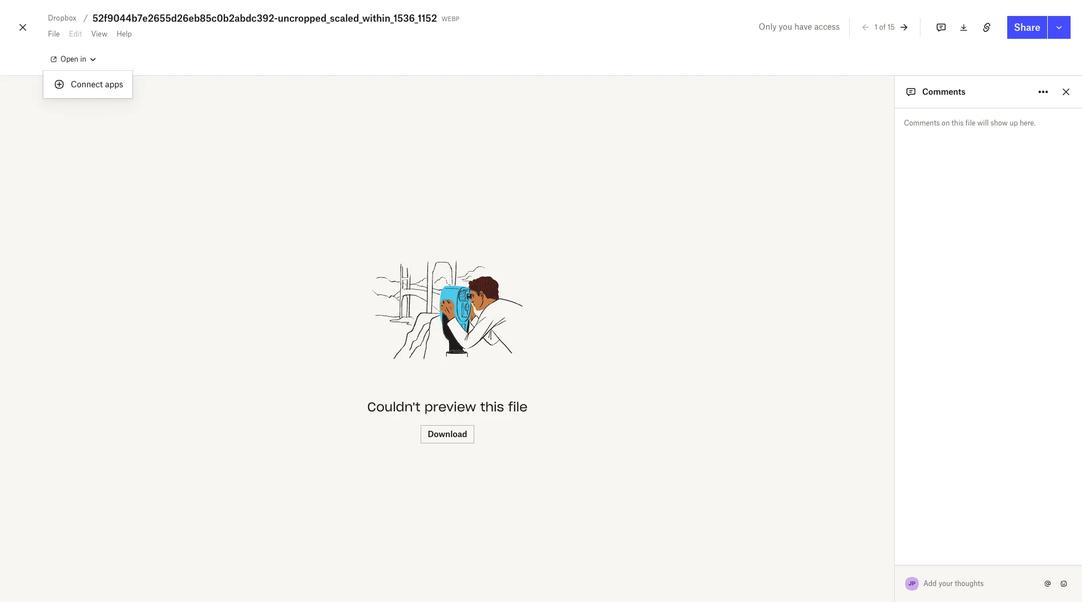 Task type: vqa. For each thing, say whether or not it's contained in the screenshot.
30mb
no



Task type: locate. For each thing, give the bounding box(es) containing it.
to inside microsoft_pride_21_intersex.jpg uploaded to
[[894, 497, 899, 504]]

uploading 13 of 64 items alert
[[816, 311, 1069, 603]]

0 vertical spatial of
[[880, 23, 886, 31]]

1 vertical spatial of
[[912, 572, 920, 581]]

3 to from the top
[[894, 430, 899, 437]]

1 to from the top
[[894, 363, 899, 370]]

comments for comments on this file will show up here.
[[905, 119, 941, 127]]

microsoft_pride_21_demisexual.jpg uploaded to
[[844, 350, 961, 370]]

0 horizontal spatial this
[[481, 399, 505, 415]]

access
[[815, 22, 840, 31]]

64
[[922, 572, 932, 581]]

to down "microsoft_pride_21_pride_flag.jpg"
[[894, 464, 899, 471]]

comments left on
[[905, 119, 941, 127]]

0 vertical spatial file
[[966, 119, 976, 127]]

2 uploaded from the top
[[867, 396, 893, 403]]

uploaded down microsoft_pride_21_demisexual.jpg
[[867, 363, 893, 370]]

share button
[[1008, 16, 1048, 39]]

to down microsoft_pride_21_intersex.jpg
[[894, 497, 899, 504]]

microsoft_pride_21_lesbian.jpg
[[844, 552, 948, 560]]

close right sidebar image
[[1060, 85, 1074, 99]]

to down microsoft_pride_21_neutrois.jpg
[[894, 430, 899, 437]]

connect apps
[[71, 79, 123, 89]]

uploaded down microsoft_pride_21_bisexual.jpg
[[867, 396, 893, 403]]

uncropped_scaled_within_1536_1152
[[278, 13, 437, 24]]

uploaded inside microsoft_pride_21_pansexual.jpg uploaded to
[[867, 531, 893, 538]]

/
[[83, 13, 88, 23]]

0 horizontal spatial file
[[509, 399, 528, 415]]

comments
[[923, 87, 966, 97], [905, 119, 941, 127]]

1 horizontal spatial of
[[912, 572, 920, 581]]

microsoft_pride_21_pansexual.jpg
[[844, 518, 956, 527]]

show
[[991, 119, 1009, 127]]

to for microsoft_pride_21_pansexual.jpg
[[894, 531, 899, 538]]

add your thoughts
[[924, 580, 985, 588]]

this for on
[[952, 119, 964, 127]]

Add your thoughts text field
[[925, 575, 1042, 593]]

to inside "microsoft_pride_21_demisexual.jpg uploaded to"
[[894, 363, 899, 370]]

comments up on
[[923, 87, 966, 97]]

6 to from the top
[[894, 531, 899, 538]]

/ 52f9044b7e2655d26eb85c0b2abdc392-uncropped_scaled_within_1536_1152 webp
[[83, 13, 460, 24]]

0 horizontal spatial of
[[880, 23, 886, 31]]

1 vertical spatial comments
[[905, 119, 941, 127]]

2 to from the top
[[894, 396, 899, 403]]

to for microsoft_pride_21_intersex.jpg
[[894, 497, 899, 504]]

1 uploaded from the top
[[867, 363, 893, 370]]

5 to from the top
[[894, 497, 899, 504]]

to down microsoft_pride_21_bisexual.jpg
[[894, 396, 899, 403]]

to for microsoft_pride_21_demisexual.jpg
[[894, 363, 899, 370]]

uploaded inside the microsoft_pride_21_neutrois.jpg uploaded to
[[867, 430, 893, 437]]

uploaded for microsoft_pride_21_pansexual.jpg
[[867, 531, 893, 538]]

microsoft_pride_21_bisexual.jpg uploaded to
[[844, 383, 950, 403]]

1
[[875, 23, 878, 31]]

6 uploaded from the top
[[867, 531, 893, 538]]

copy
[[1013, 557, 1031, 566]]

microsoft_pride_21_pride_flag.jpg
[[844, 451, 956, 459]]

uploaded down microsoft_pride_21_intersex.jpg
[[867, 497, 893, 504]]

uploaded down "microsoft_pride_21_pride_flag.jpg"
[[867, 464, 893, 471]]

1 vertical spatial file
[[509, 399, 528, 415]]

to inside microsoft_pride_21_pansexual.jpg uploaded to
[[894, 531, 899, 538]]

to down microsoft_pride_21_demisexual.jpg
[[894, 363, 899, 370]]

uploaded
[[867, 363, 893, 370], [867, 396, 893, 403], [867, 430, 893, 437], [867, 464, 893, 471], [867, 497, 893, 504], [867, 531, 893, 538]]

1 horizontal spatial this
[[952, 119, 964, 127]]

to
[[894, 363, 899, 370], [894, 396, 899, 403], [894, 430, 899, 437], [894, 464, 899, 471], [894, 497, 899, 504], [894, 531, 899, 538]]

uploading
[[860, 572, 900, 581]]

file
[[966, 119, 976, 127], [509, 399, 528, 415]]

1 vertical spatial this
[[481, 399, 505, 415]]

uploaded inside microsoft_pride_21_pride_flag.jpg uploaded to
[[867, 464, 893, 471]]

of
[[880, 23, 886, 31], [912, 572, 920, 581]]

to down microsoft_pride_21_pansexual.jpg
[[894, 531, 899, 538]]

5 uploaded from the top
[[867, 497, 893, 504]]

uploaded down microsoft_pride_21_pansexual.jpg
[[867, 531, 893, 538]]

uploaded inside "microsoft_pride_21_demisexual.jpg uploaded to"
[[867, 363, 893, 370]]

1 horizontal spatial file
[[966, 119, 976, 127]]

this right on
[[952, 119, 964, 127]]

on
[[942, 119, 951, 127]]

comments on this file will show up here.
[[905, 119, 1036, 127]]

3 uploaded from the top
[[867, 430, 893, 437]]

your
[[939, 580, 954, 588]]

4 to from the top
[[894, 464, 899, 471]]

this right the preview at the left bottom of page
[[481, 399, 505, 415]]

1 of 15
[[875, 23, 895, 31]]

add
[[924, 580, 938, 588]]

to inside microsoft_pride_21_bisexual.jpg uploaded to
[[894, 396, 899, 403]]

uploaded down microsoft_pride_21_neutrois.jpg
[[867, 430, 893, 437]]

4 uploaded from the top
[[867, 464, 893, 471]]

0 vertical spatial this
[[952, 119, 964, 127]]

uploaded inside microsoft_pride_21_intersex.jpg uploaded to
[[867, 497, 893, 504]]

of right the 13
[[912, 572, 920, 581]]

this
[[952, 119, 964, 127], [481, 399, 505, 415]]

webp
[[442, 13, 460, 23]]

only
[[759, 22, 777, 31]]

to inside microsoft_pride_21_pride_flag.jpg uploaded to
[[894, 464, 899, 471]]

items
[[934, 572, 956, 581]]

uploaded inside microsoft_pride_21_bisexual.jpg uploaded to
[[867, 396, 893, 403]]

to inside the microsoft_pride_21_neutrois.jpg uploaded to
[[894, 430, 899, 437]]

of right 1
[[880, 23, 886, 31]]

0 vertical spatial comments
[[923, 87, 966, 97]]

you
[[779, 22, 793, 31]]



Task type: describe. For each thing, give the bounding box(es) containing it.
microsoft_pride_21_neutrois.jpg uploaded to
[[844, 417, 951, 437]]

up
[[1010, 119, 1019, 127]]

microsoft_pride_21_pride_flag.jpg uploaded to
[[844, 451, 956, 471]]

7
[[860, 582, 863, 591]]

uploaded for microsoft_pride_21_neutrois.jpg
[[867, 430, 893, 437]]

only you have access
[[759, 22, 840, 31]]

will
[[978, 119, 990, 127]]

uploaded for microsoft_pride_21_pride_flag.jpg
[[867, 464, 893, 471]]

have
[[795, 22, 813, 31]]

preview
[[425, 399, 477, 415]]

this for preview
[[481, 399, 505, 415]]

to for microsoft_pride_21_neutrois.jpg
[[894, 430, 899, 437]]

copy link
[[1013, 557, 1045, 566]]

connect
[[71, 79, 103, 89]]

uploading 13 of 64 items 7 minutes left
[[860, 572, 956, 591]]

share
[[1015, 22, 1041, 33]]

microsoft_pride_21_bisexual.jpg
[[844, 383, 950, 392]]

to for microsoft_pride_21_bisexual.jpg
[[894, 396, 899, 403]]

close image
[[16, 18, 30, 37]]

file for preview
[[509, 399, 528, 415]]

file for on
[[966, 119, 976, 127]]

here.
[[1021, 119, 1036, 127]]

uploaded for microsoft_pride_21_bisexual.jpg
[[867, 396, 893, 403]]

add your thoughts image
[[925, 578, 1033, 591]]

microsoft_pride_21_intersex.jpg uploaded to
[[844, 484, 949, 504]]

to for microsoft_pride_21_pride_flag.jpg
[[894, 464, 899, 471]]

link
[[1032, 557, 1045, 566]]

microsoft_pride_21_neutrois.jpg
[[844, 417, 951, 426]]

copy link button
[[1008, 555, 1050, 569]]

microsoft_pride_21_pansexual.jpg uploaded to
[[844, 518, 956, 538]]

comments for comments
[[923, 87, 966, 97]]

microsoft_pride_21_intersex.jpg
[[844, 484, 949, 493]]

minutes
[[865, 582, 892, 591]]

uploaded for microsoft_pride_21_intersex.jpg
[[867, 497, 893, 504]]

uploaded for microsoft_pride_21_demisexual.jpg
[[867, 363, 893, 370]]

microsoft_pride_21_demisexual.jpg
[[844, 350, 961, 358]]

thoughts
[[955, 580, 985, 588]]

15
[[888, 23, 895, 31]]

couldn't preview this file
[[368, 399, 528, 415]]

left
[[893, 582, 904, 591]]

13
[[902, 572, 910, 581]]

apps
[[105, 79, 123, 89]]

of inside uploading 13 of 64 items 7 minutes left
[[912, 572, 920, 581]]

couldn't
[[368, 399, 421, 415]]

52f9044b7e2655d26eb85c0b2abdc392-
[[92, 13, 278, 24]]

connect apps menu item
[[43, 75, 132, 94]]



